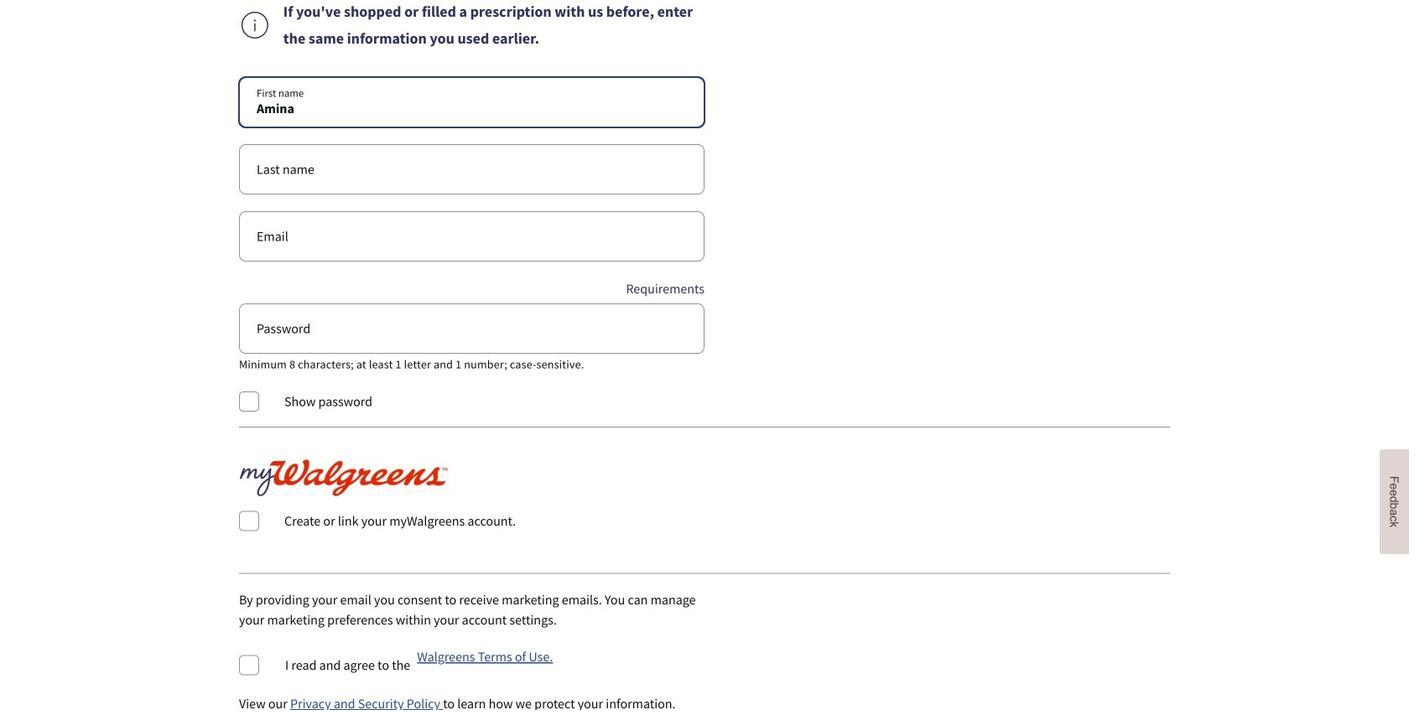 Task type: vqa. For each thing, say whether or not it's contained in the screenshot.
Mywalgreens image
yes



Task type: describe. For each thing, give the bounding box(es) containing it.
mywalgreens image
[[239, 460, 449, 497]]

First name text field
[[240, 78, 704, 127]]



